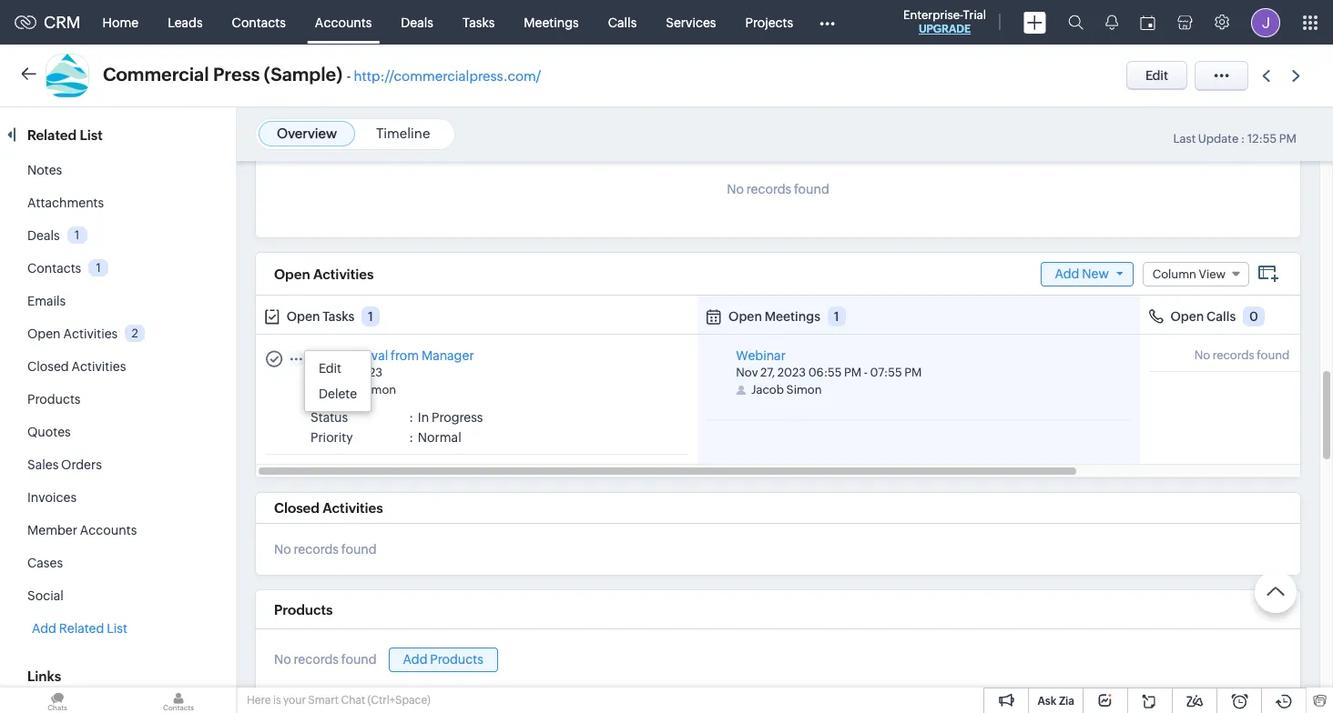 Task type: vqa. For each thing, say whether or not it's contained in the screenshot.
Reports
no



Task type: locate. For each thing, give the bounding box(es) containing it.
1 horizontal spatial closed activities
[[274, 501, 383, 516]]

2 2023 from the left
[[778, 366, 806, 380]]

activities
[[313, 266, 374, 282], [63, 327, 118, 342], [71, 360, 126, 374], [323, 501, 383, 516]]

meetings
[[524, 15, 579, 30], [765, 310, 821, 324]]

jacob
[[326, 383, 358, 397], [751, 383, 784, 397]]

deals down the attachments link
[[27, 229, 60, 243]]

contacts up emails
[[27, 261, 81, 276]]

open up get
[[287, 310, 320, 324]]

0 vertical spatial meetings
[[524, 15, 579, 30]]

-
[[347, 68, 351, 84], [864, 366, 868, 380]]

calls left the 'services'
[[608, 15, 637, 30]]

related down the social link
[[59, 622, 104, 637]]

2023 down approval
[[354, 366, 382, 380]]

add for add related list
[[32, 622, 56, 637]]

edit down the calendar image
[[1146, 68, 1168, 83]]

1 vertical spatial accounts
[[80, 524, 137, 538]]

jacob simon
[[326, 383, 396, 397], [751, 383, 822, 397]]

0 vertical spatial closed activities
[[27, 360, 126, 374]]

0 horizontal spatial -
[[347, 68, 351, 84]]

open activities up closed activities "link"
[[27, 327, 118, 342]]

cases
[[27, 556, 63, 571]]

1 horizontal spatial jacob simon
[[751, 383, 822, 397]]

0 vertical spatial add
[[1055, 266, 1080, 281]]

0 horizontal spatial deals link
[[27, 229, 60, 243]]

open
[[274, 266, 310, 282], [287, 310, 320, 324], [729, 310, 762, 324], [1171, 310, 1204, 324], [27, 327, 61, 342]]

0 horizontal spatial deals
[[27, 229, 60, 243]]

: for : normal
[[409, 431, 413, 445]]

open activities link
[[27, 327, 118, 342]]

contacts link up emails
[[27, 261, 81, 276]]

manager
[[422, 349, 474, 363]]

pm right 07:55
[[905, 366, 922, 380]]

contacts link
[[217, 0, 300, 44], [27, 261, 81, 276]]

products
[[27, 393, 81, 407], [274, 603, 333, 618], [430, 653, 483, 667]]

1 vertical spatial meetings
[[765, 310, 821, 324]]

calls left 0
[[1207, 310, 1236, 324]]

accounts right the member
[[80, 524, 137, 538]]

closed activities down 'open activities' link
[[27, 360, 126, 374]]

deals link down the attachments link
[[27, 229, 60, 243]]

tasks up get
[[323, 310, 354, 324]]

1 up webinar nov 27, 2023 06:55 pm - 07:55 pm
[[834, 310, 839, 324]]

1 horizontal spatial open activities
[[274, 266, 374, 282]]

- inside commercial press (sample) - http://commercialpress.com/
[[347, 68, 351, 84]]

update
[[1198, 132, 1239, 146]]

add products link
[[388, 648, 498, 673]]

:
[[1241, 132, 1245, 146], [409, 411, 413, 425], [409, 431, 413, 445]]

last update : 12:55 pm
[[1173, 132, 1297, 146]]

0 vertical spatial -
[[347, 68, 351, 84]]

jacob down the 27,
[[751, 383, 784, 397]]

: normal
[[409, 431, 461, 445]]

deals link up 'http://commercialpress.com/' link
[[386, 0, 448, 44]]

edit for edit link
[[319, 362, 342, 376]]

1 horizontal spatial nov
[[736, 366, 758, 380]]

Other Modules field
[[808, 8, 847, 37]]

2023
[[354, 366, 382, 380], [778, 366, 806, 380]]

closed activities
[[27, 360, 126, 374], [274, 501, 383, 516]]

0 horizontal spatial accounts
[[80, 524, 137, 538]]

1 horizontal spatial -
[[864, 366, 868, 380]]

1 vertical spatial related
[[59, 622, 104, 637]]

sales orders
[[27, 458, 102, 473]]

contacts up press at the top
[[232, 15, 286, 30]]

jacob down 28,
[[326, 383, 358, 397]]

2 vertical spatial products
[[430, 653, 483, 667]]

contacts link up press at the top
[[217, 0, 300, 44]]

simon
[[361, 383, 396, 397], [786, 383, 822, 397]]

records
[[747, 182, 792, 197], [1213, 349, 1255, 362], [294, 543, 339, 557], [294, 653, 339, 668]]

edit
[[1146, 68, 1168, 83], [319, 362, 342, 376]]

open down 'column view'
[[1171, 310, 1204, 324]]

1 horizontal spatial deals link
[[386, 0, 448, 44]]

2 simon from the left
[[786, 383, 822, 397]]

add down "social"
[[32, 622, 56, 637]]

0 horizontal spatial jacob simon
[[326, 383, 396, 397]]

0 vertical spatial tasks
[[463, 15, 495, 30]]

list
[[80, 127, 103, 143], [107, 622, 127, 637]]

accounts link
[[300, 0, 386, 44]]

0 vertical spatial contacts
[[232, 15, 286, 30]]

- right (sample)
[[347, 68, 351, 84]]

1 horizontal spatial contacts
[[232, 15, 286, 30]]

pm right 06:55
[[844, 366, 862, 380]]

0 horizontal spatial tasks
[[323, 310, 354, 324]]

0 horizontal spatial closed activities
[[27, 360, 126, 374]]

pm right the 12:55
[[1279, 132, 1297, 146]]

open down 'emails' link
[[27, 327, 61, 342]]

2 horizontal spatial pm
[[1279, 132, 1297, 146]]

2023 inside webinar nov 27, 2023 06:55 pm - 07:55 pm
[[778, 366, 806, 380]]

deals left tasks link
[[401, 15, 433, 30]]

open activities up open tasks
[[274, 266, 374, 282]]

jacob simon down the 27,
[[751, 383, 822, 397]]

add new
[[1055, 266, 1109, 281]]

webinar nov 27, 2023 06:55 pm - 07:55 pm
[[736, 349, 922, 380]]

1 horizontal spatial add
[[403, 653, 428, 667]]

emails link
[[27, 294, 66, 309]]

edit up delete
[[319, 362, 342, 376]]

0 horizontal spatial contacts
[[27, 261, 81, 276]]

upgrade
[[919, 23, 971, 36]]

approval
[[335, 349, 388, 363]]

06:55
[[808, 366, 842, 380]]

2 jacob from the left
[[751, 383, 784, 397]]

1 horizontal spatial simon
[[786, 383, 822, 397]]

1 vertical spatial deals link
[[27, 229, 60, 243]]

1 horizontal spatial deals
[[401, 15, 433, 30]]

1 simon from the left
[[361, 383, 396, 397]]

0
[[1249, 310, 1258, 324]]

1 up approval
[[368, 310, 373, 324]]

add for add new
[[1055, 266, 1080, 281]]

1 vertical spatial open activities
[[27, 327, 118, 342]]

1 vertical spatial list
[[107, 622, 127, 637]]

add inside the add products link
[[403, 653, 428, 667]]

jacob simon down nov 28, 2023
[[326, 383, 396, 397]]

0 horizontal spatial products
[[27, 393, 81, 407]]

tasks link
[[448, 0, 509, 44]]

0 horizontal spatial 2023
[[354, 366, 382, 380]]

quotes link
[[27, 425, 71, 440]]

1 horizontal spatial list
[[107, 622, 127, 637]]

contacts image
[[121, 688, 236, 714]]

services link
[[651, 0, 731, 44]]

nov left the 27,
[[736, 366, 758, 380]]

edit button
[[1126, 61, 1188, 90]]

webinar link
[[736, 349, 786, 363]]

sales
[[27, 458, 59, 473]]

: left normal
[[409, 431, 413, 445]]

add up the (ctrl+space) in the left of the page
[[403, 653, 428, 667]]

: left the 12:55
[[1241, 132, 1245, 146]]

meetings left 'calls' "link"
[[524, 15, 579, 30]]

open up webinar
[[729, 310, 762, 324]]

1 up 'open activities' link
[[96, 261, 101, 275]]

notes link
[[27, 163, 62, 178]]

1 jacob from the left
[[326, 383, 358, 397]]

press
[[213, 64, 260, 85]]

0 horizontal spatial open activities
[[27, 327, 118, 342]]

crm
[[44, 13, 81, 32]]

here
[[247, 695, 271, 708]]

0 vertical spatial contacts link
[[217, 0, 300, 44]]

closed down priority
[[274, 501, 320, 516]]

2 nov from the left
[[736, 366, 758, 380]]

1 horizontal spatial calls
[[1207, 310, 1236, 324]]

simon down nov 28, 2023
[[361, 383, 396, 397]]

1 vertical spatial -
[[864, 366, 868, 380]]

signals image
[[1106, 15, 1118, 30]]

0 vertical spatial calls
[[608, 15, 637, 30]]

1 vertical spatial :
[[409, 411, 413, 425]]

1 horizontal spatial edit
[[1146, 68, 1168, 83]]

2 horizontal spatial add
[[1055, 266, 1080, 281]]

0 horizontal spatial contacts link
[[27, 261, 81, 276]]

1 vertical spatial closed
[[274, 501, 320, 516]]

1 horizontal spatial jacob
[[751, 383, 784, 397]]

no
[[727, 182, 744, 197], [1195, 349, 1210, 362], [274, 543, 291, 557], [274, 653, 291, 668]]

0 vertical spatial closed
[[27, 360, 69, 374]]

tasks up http://commercialpress.com/
[[463, 15, 495, 30]]

0 horizontal spatial simon
[[361, 383, 396, 397]]

meetings up webinar
[[765, 310, 821, 324]]

related up notes link in the left of the page
[[27, 127, 77, 143]]

home
[[103, 15, 139, 30]]

0 vertical spatial edit
[[1146, 68, 1168, 83]]

member
[[27, 524, 77, 538]]

closed activities down priority
[[274, 501, 383, 516]]

0 horizontal spatial list
[[80, 127, 103, 143]]

related list
[[27, 127, 106, 143]]

ask zia
[[1038, 696, 1075, 709]]

simon down 06:55
[[786, 383, 822, 397]]

2 jacob simon from the left
[[751, 383, 822, 397]]

1
[[75, 228, 79, 242], [96, 261, 101, 275], [368, 310, 373, 324], [834, 310, 839, 324]]

edit for edit button
[[1146, 68, 1168, 83]]

open activities
[[274, 266, 374, 282], [27, 327, 118, 342]]

accounts up commercial press (sample) - http://commercialpress.com/
[[315, 15, 372, 30]]

closed up products link
[[27, 360, 69, 374]]

tasks
[[463, 15, 495, 30], [323, 310, 354, 324]]

edit link
[[305, 356, 371, 382]]

delete
[[319, 387, 357, 402]]

1 horizontal spatial contacts link
[[217, 0, 300, 44]]

0 vertical spatial accounts
[[315, 15, 372, 30]]

- left 07:55
[[864, 366, 868, 380]]

simon for open tasks
[[361, 383, 396, 397]]

0 vertical spatial related
[[27, 127, 77, 143]]

chat
[[341, 695, 365, 708]]

1 horizontal spatial tasks
[[463, 15, 495, 30]]

1 vertical spatial contacts
[[27, 261, 81, 276]]

- inside webinar nov 27, 2023 06:55 pm - 07:55 pm
[[864, 366, 868, 380]]

http://commercialpress.com/ link
[[354, 68, 541, 84]]

quotes
[[27, 425, 71, 440]]

2 vertical spatial :
[[409, 431, 413, 445]]

1 horizontal spatial meetings
[[765, 310, 821, 324]]

2 horizontal spatial products
[[430, 653, 483, 667]]

0 horizontal spatial edit
[[319, 362, 342, 376]]

0 horizontal spatial nov
[[311, 366, 333, 380]]

here is your smart chat (ctrl+space)
[[247, 695, 431, 708]]

your
[[283, 695, 306, 708]]

deals link
[[386, 0, 448, 44], [27, 229, 60, 243]]

contacts
[[232, 15, 286, 30], [27, 261, 81, 276]]

open meetings
[[729, 310, 821, 324]]

calls
[[608, 15, 637, 30], [1207, 310, 1236, 324]]

2023 right the 27,
[[778, 366, 806, 380]]

edit inside button
[[1146, 68, 1168, 83]]

no records found
[[727, 182, 830, 197], [1195, 349, 1290, 362], [274, 543, 377, 557], [274, 653, 377, 668]]

1 vertical spatial add
[[32, 622, 56, 637]]

0 horizontal spatial calls
[[608, 15, 637, 30]]

1 horizontal spatial 2023
[[778, 366, 806, 380]]

add related list
[[32, 622, 127, 637]]

0 vertical spatial deals
[[401, 15, 433, 30]]

1 jacob simon from the left
[[326, 383, 396, 397]]

http://commercialpress.com/
[[354, 68, 541, 84]]

0 horizontal spatial add
[[32, 622, 56, 637]]

: left in
[[409, 411, 413, 425]]

contacts inside contacts link
[[232, 15, 286, 30]]

activities up open tasks
[[313, 266, 374, 282]]

0 horizontal spatial jacob
[[326, 383, 358, 397]]

1 horizontal spatial products
[[274, 603, 333, 618]]

accounts
[[315, 15, 372, 30], [80, 524, 137, 538]]

activities up closed activities "link"
[[63, 327, 118, 342]]

nov down get
[[311, 366, 333, 380]]

add left new on the right of page
[[1055, 266, 1080, 281]]

timeline link
[[376, 126, 430, 141]]

1 vertical spatial edit
[[319, 362, 342, 376]]

closed
[[27, 360, 69, 374], [274, 501, 320, 516]]

2 vertical spatial add
[[403, 653, 428, 667]]



Task type: describe. For each thing, give the bounding box(es) containing it.
zia
[[1059, 696, 1075, 709]]

next record image
[[1292, 70, 1304, 82]]

meetings link
[[509, 0, 594, 44]]

1 vertical spatial deals
[[27, 229, 60, 243]]

emails
[[27, 294, 66, 309]]

calls inside "link"
[[608, 15, 637, 30]]

get approval from manager link
[[311, 349, 474, 363]]

open tasks
[[287, 310, 354, 324]]

in
[[418, 411, 429, 425]]

member accounts
[[27, 524, 137, 538]]

open calls
[[1171, 310, 1236, 324]]

1 vertical spatial tasks
[[323, 310, 354, 324]]

new
[[1082, 266, 1109, 281]]

commercial press (sample) - http://commercialpress.com/
[[103, 64, 541, 85]]

get
[[311, 349, 332, 363]]

notes
[[27, 163, 62, 178]]

activities down priority
[[323, 501, 383, 516]]

attachments
[[27, 196, 104, 210]]

1 horizontal spatial accounts
[[315, 15, 372, 30]]

products link
[[27, 393, 81, 407]]

calendar image
[[1140, 15, 1156, 30]]

jacob for meetings
[[751, 383, 784, 397]]

1 horizontal spatial pm
[[905, 366, 922, 380]]

social
[[27, 589, 64, 604]]

chats image
[[0, 688, 115, 714]]

1 vertical spatial products
[[274, 603, 333, 618]]

: in progress
[[409, 411, 483, 425]]

1 vertical spatial contacts link
[[27, 261, 81, 276]]

links
[[27, 669, 61, 685]]

0 horizontal spatial closed
[[27, 360, 69, 374]]

Column View field
[[1143, 262, 1249, 286]]

open up open tasks
[[274, 266, 310, 282]]

webinar
[[736, 349, 786, 363]]

timeline
[[376, 126, 430, 141]]

0 horizontal spatial pm
[[844, 366, 862, 380]]

orders
[[61, 458, 102, 473]]

invoices
[[27, 491, 77, 505]]

invoices link
[[27, 491, 77, 505]]

search image
[[1068, 15, 1084, 30]]

priority
[[311, 431, 353, 445]]

leads
[[168, 15, 203, 30]]

enterprise-trial upgrade
[[903, 8, 986, 36]]

: for : in progress
[[409, 411, 413, 425]]

add products
[[403, 653, 483, 667]]

signals element
[[1095, 0, 1129, 45]]

social link
[[27, 589, 64, 604]]

create menu element
[[1013, 0, 1057, 44]]

column
[[1153, 267, 1197, 281]]

is
[[273, 695, 281, 708]]

progress
[[432, 411, 483, 425]]

sales orders link
[[27, 458, 102, 473]]

07:55
[[870, 366, 902, 380]]

last
[[1173, 132, 1196, 146]]

crm link
[[15, 13, 81, 32]]

enterprise-
[[903, 8, 963, 22]]

1 nov from the left
[[311, 366, 333, 380]]

ask
[[1038, 696, 1057, 709]]

27,
[[760, 366, 775, 380]]

nov 28, 2023
[[311, 366, 382, 380]]

2
[[132, 327, 138, 340]]

0 vertical spatial :
[[1241, 132, 1245, 146]]

overview
[[277, 126, 337, 141]]

leads link
[[153, 0, 217, 44]]

closed activities link
[[27, 360, 126, 374]]

smart
[[308, 695, 339, 708]]

28,
[[335, 366, 352, 380]]

1 2023 from the left
[[354, 366, 382, 380]]

calls link
[[594, 0, 651, 44]]

0 vertical spatial deals link
[[386, 0, 448, 44]]

previous record image
[[1262, 70, 1270, 82]]

(ctrl+space)
[[367, 695, 431, 708]]

profile element
[[1240, 0, 1291, 44]]

view
[[1199, 267, 1226, 281]]

get approval from manager
[[311, 349, 474, 363]]

profile image
[[1251, 8, 1280, 37]]

trial
[[963, 8, 986, 22]]

jacob for tasks
[[326, 383, 358, 397]]

from
[[391, 349, 419, 363]]

0 vertical spatial products
[[27, 393, 81, 407]]

0 vertical spatial list
[[80, 127, 103, 143]]

projects link
[[731, 0, 808, 44]]

simon for open meetings
[[786, 383, 822, 397]]

1 vertical spatial closed activities
[[274, 501, 383, 516]]

services
[[666, 15, 716, 30]]

(sample)
[[264, 64, 343, 85]]

create menu image
[[1024, 11, 1046, 33]]

1 horizontal spatial closed
[[274, 501, 320, 516]]

0 vertical spatial open activities
[[274, 266, 374, 282]]

cases link
[[27, 556, 63, 571]]

home link
[[88, 0, 153, 44]]

activities down 'open activities' link
[[71, 360, 126, 374]]

search element
[[1057, 0, 1095, 45]]

projects
[[745, 15, 793, 30]]

column view
[[1153, 267, 1226, 281]]

member accounts link
[[27, 524, 137, 538]]

nov inside webinar nov 27, 2023 06:55 pm - 07:55 pm
[[736, 366, 758, 380]]

attachments link
[[27, 196, 104, 210]]

1 down the attachments link
[[75, 228, 79, 242]]

commercial
[[103, 64, 209, 85]]

0 horizontal spatial meetings
[[524, 15, 579, 30]]

jacob simon for meetings
[[751, 383, 822, 397]]

jacob simon for tasks
[[326, 383, 396, 397]]

1 vertical spatial calls
[[1207, 310, 1236, 324]]

overview link
[[277, 126, 337, 141]]

add for add products
[[403, 653, 428, 667]]

12:55
[[1248, 132, 1277, 146]]



